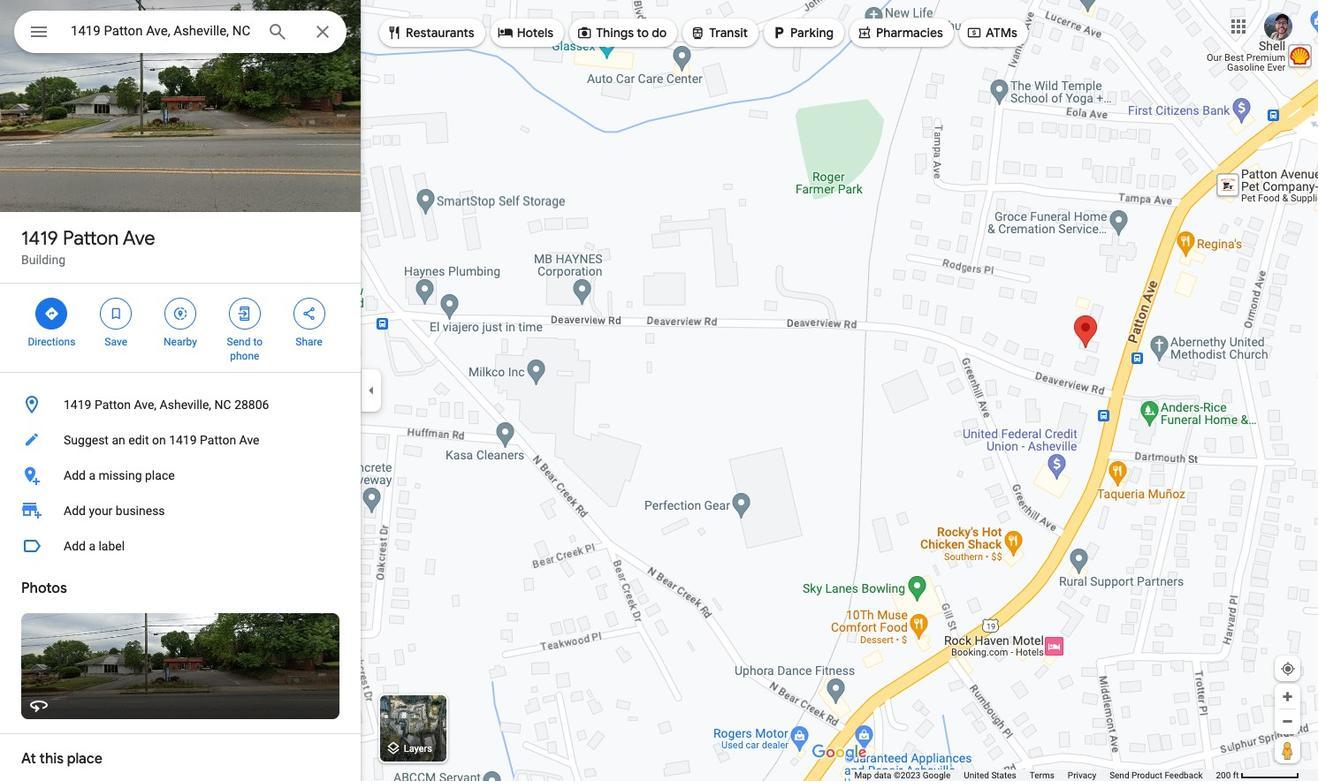 Task type: describe. For each thing, give the bounding box(es) containing it.
things
[[596, 25, 634, 41]]

at
[[21, 751, 36, 769]]


[[172, 304, 188, 324]]


[[857, 23, 873, 42]]

ave,
[[134, 398, 157, 412]]

 button
[[14, 11, 64, 57]]

google
[[923, 771, 951, 781]]

2 vertical spatial 1419
[[169, 433, 197, 448]]

to inside  things to do
[[637, 25, 649, 41]]

send product feedback
[[1110, 771, 1203, 781]]

your
[[89, 504, 113, 518]]


[[301, 304, 317, 324]]

 search field
[[14, 11, 347, 57]]

show your location image
[[1281, 662, 1297, 677]]

a for missing
[[89, 469, 96, 483]]

nearby
[[164, 336, 197, 348]]

patton for ave
[[63, 226, 119, 251]]

add for add a label
[[64, 539, 86, 554]]

parking
[[791, 25, 834, 41]]


[[967, 23, 982, 42]]

pharmacies
[[876, 25, 944, 41]]

asheville,
[[160, 398, 211, 412]]

ave inside button
[[239, 433, 260, 448]]

send to phone
[[227, 336, 263, 363]]

at this place
[[21, 751, 102, 769]]

1419 patton ave main content
[[0, 0, 361, 782]]

restaurants
[[406, 25, 475, 41]]

zoom in image
[[1281, 691, 1295, 704]]

united states
[[964, 771, 1017, 781]]

transit
[[710, 25, 748, 41]]

send for send to phone
[[227, 336, 251, 348]]

 hotels
[[498, 23, 554, 42]]

200 ft button
[[1216, 771, 1300, 781]]

1419 Patton Ave, Asheville, NC 28806 field
[[14, 11, 347, 53]]

feedback
[[1165, 771, 1203, 781]]

add your business link
[[0, 493, 361, 529]]


[[44, 304, 60, 324]]

phone
[[230, 350, 259, 363]]


[[771, 23, 787, 42]]

save
[[105, 336, 127, 348]]

photos
[[21, 580, 67, 598]]

1419 patton ave, asheville, nc 28806 button
[[0, 387, 361, 423]]

business
[[116, 504, 165, 518]]

add a missing place button
[[0, 458, 361, 493]]

none field inside 1419 patton ave, asheville, nc 28806 field
[[71, 20, 253, 42]]

patton for ave,
[[95, 398, 131, 412]]


[[237, 304, 253, 324]]

edit
[[128, 433, 149, 448]]

add a label button
[[0, 529, 361, 564]]

 things to do
[[577, 23, 667, 42]]

states
[[992, 771, 1017, 781]]

map data ©2023 google
[[855, 771, 951, 781]]

layers
[[404, 744, 432, 756]]

add for add your business
[[64, 504, 86, 518]]



Task type: vqa. For each thing, say whether or not it's contained in the screenshot.


Task type: locate. For each thing, give the bounding box(es) containing it.
1 horizontal spatial 1419
[[64, 398, 91, 412]]

2 vertical spatial add
[[64, 539, 86, 554]]

a left missing
[[89, 469, 96, 483]]

send inside button
[[1110, 771, 1130, 781]]

suggest
[[64, 433, 109, 448]]

send left product
[[1110, 771, 1130, 781]]

add a label
[[64, 539, 125, 554]]

place inside button
[[145, 469, 175, 483]]

0 horizontal spatial send
[[227, 336, 251, 348]]

map
[[855, 771, 872, 781]]

28806
[[234, 398, 269, 412]]

 parking
[[771, 23, 834, 42]]

2 horizontal spatial 1419
[[169, 433, 197, 448]]

0 horizontal spatial 1419
[[21, 226, 58, 251]]

to up phone
[[253, 336, 263, 348]]

send for send product feedback
[[1110, 771, 1130, 781]]

atms
[[986, 25, 1018, 41]]

 restaurants
[[386, 23, 475, 42]]

1 add from the top
[[64, 469, 86, 483]]

add for add a missing place
[[64, 469, 86, 483]]

collapse side panel image
[[362, 381, 381, 401]]

0 horizontal spatial ave
[[123, 226, 155, 251]]

add your business
[[64, 504, 165, 518]]

add
[[64, 469, 86, 483], [64, 504, 86, 518], [64, 539, 86, 554]]

united
[[964, 771, 990, 781]]

patton
[[63, 226, 119, 251], [95, 398, 131, 412], [200, 433, 236, 448]]

ave inside 1419 patton ave building
[[123, 226, 155, 251]]

0 vertical spatial ave
[[123, 226, 155, 251]]

patton inside 1419 patton ave building
[[63, 226, 119, 251]]

nc
[[215, 398, 231, 412]]

ft
[[1234, 771, 1239, 781]]

actions for 1419 patton ave region
[[0, 284, 361, 372]]

suggest an edit on 1419 patton ave
[[64, 433, 260, 448]]

patton down nc
[[200, 433, 236, 448]]

0 vertical spatial send
[[227, 336, 251, 348]]


[[690, 23, 706, 42]]

data
[[874, 771, 892, 781]]

patton up building
[[63, 226, 119, 251]]

on
[[152, 433, 166, 448]]

footer inside google maps element
[[855, 770, 1216, 782]]

to left do
[[637, 25, 649, 41]]

send up phone
[[227, 336, 251, 348]]

share
[[296, 336, 323, 348]]

 pharmacies
[[857, 23, 944, 42]]

zoom out image
[[1281, 715, 1295, 729]]

1 vertical spatial patton
[[95, 398, 131, 412]]

0 vertical spatial add
[[64, 469, 86, 483]]

1 vertical spatial add
[[64, 504, 86, 518]]

this
[[39, 751, 64, 769]]

3 add from the top
[[64, 539, 86, 554]]

ave down 28806
[[239, 433, 260, 448]]

hotels
[[517, 25, 554, 41]]

place right this
[[67, 751, 102, 769]]

google account: cj baylor  
(christian.baylor@adept.ai) image
[[1265, 12, 1293, 40]]

1419 patton ave building
[[21, 226, 155, 267]]

privacy
[[1068, 771, 1097, 781]]

1 vertical spatial 1419
[[64, 398, 91, 412]]

footer
[[855, 770, 1216, 782]]

2 add from the top
[[64, 504, 86, 518]]

1419 inside 1419 patton ave building
[[21, 226, 58, 251]]

1419
[[21, 226, 58, 251], [64, 398, 91, 412], [169, 433, 197, 448]]

united states button
[[964, 770, 1017, 782]]

send
[[227, 336, 251, 348], [1110, 771, 1130, 781]]

1 vertical spatial a
[[89, 539, 96, 554]]

1419 for ave,
[[64, 398, 91, 412]]

1 vertical spatial place
[[67, 751, 102, 769]]

0 vertical spatial patton
[[63, 226, 119, 251]]

2 vertical spatial patton
[[200, 433, 236, 448]]

send inside send to phone
[[227, 336, 251, 348]]

an
[[112, 433, 125, 448]]

privacy button
[[1068, 770, 1097, 782]]

1419 up building
[[21, 226, 58, 251]]

1 vertical spatial ave
[[239, 433, 260, 448]]

©2023
[[894, 771, 921, 781]]

200
[[1216, 771, 1231, 781]]

label
[[99, 539, 125, 554]]


[[108, 304, 124, 324]]

to
[[637, 25, 649, 41], [253, 336, 263, 348]]

a left label
[[89, 539, 96, 554]]

footer containing map data ©2023 google
[[855, 770, 1216, 782]]

0 horizontal spatial to
[[253, 336, 263, 348]]

ave up 
[[123, 226, 155, 251]]

a for label
[[89, 539, 96, 554]]

1 a from the top
[[89, 469, 96, 483]]

google maps element
[[0, 0, 1319, 782]]

show street view coverage image
[[1275, 738, 1301, 764]]

building
[[21, 253, 66, 267]]

terms
[[1030, 771, 1055, 781]]

1 horizontal spatial place
[[145, 469, 175, 483]]

add left label
[[64, 539, 86, 554]]

add a missing place
[[64, 469, 175, 483]]

0 vertical spatial place
[[145, 469, 175, 483]]

terms button
[[1030, 770, 1055, 782]]

to inside send to phone
[[253, 336, 263, 348]]

add left your
[[64, 504, 86, 518]]

None field
[[71, 20, 253, 42]]


[[498, 23, 514, 42]]

1419 for ave
[[21, 226, 58, 251]]

1419 up suggest
[[64, 398, 91, 412]]

2 a from the top
[[89, 539, 96, 554]]

1 horizontal spatial ave
[[239, 433, 260, 448]]

a
[[89, 469, 96, 483], [89, 539, 96, 554]]

place down the 'on' on the bottom of the page
[[145, 469, 175, 483]]

1419 patton ave, asheville, nc 28806
[[64, 398, 269, 412]]

missing
[[99, 469, 142, 483]]

200 ft
[[1216, 771, 1239, 781]]

ave
[[123, 226, 155, 251], [239, 433, 260, 448]]

do
[[652, 25, 667, 41]]

0 vertical spatial 1419
[[21, 226, 58, 251]]

1419 right the 'on' on the bottom of the page
[[169, 433, 197, 448]]

patton left "ave," on the left
[[95, 398, 131, 412]]

product
[[1132, 771, 1163, 781]]

1 vertical spatial send
[[1110, 771, 1130, 781]]

0 vertical spatial to
[[637, 25, 649, 41]]

suggest an edit on 1419 patton ave button
[[0, 423, 361, 458]]


[[577, 23, 593, 42]]

directions
[[28, 336, 75, 348]]

 transit
[[690, 23, 748, 42]]

1 horizontal spatial to
[[637, 25, 649, 41]]

send product feedback button
[[1110, 770, 1203, 782]]

1 vertical spatial to
[[253, 336, 263, 348]]


[[386, 23, 402, 42]]

1 horizontal spatial send
[[1110, 771, 1130, 781]]

place
[[145, 469, 175, 483], [67, 751, 102, 769]]

0 horizontal spatial place
[[67, 751, 102, 769]]

0 vertical spatial a
[[89, 469, 96, 483]]


[[28, 19, 50, 44]]

 atms
[[967, 23, 1018, 42]]

add down suggest
[[64, 469, 86, 483]]



